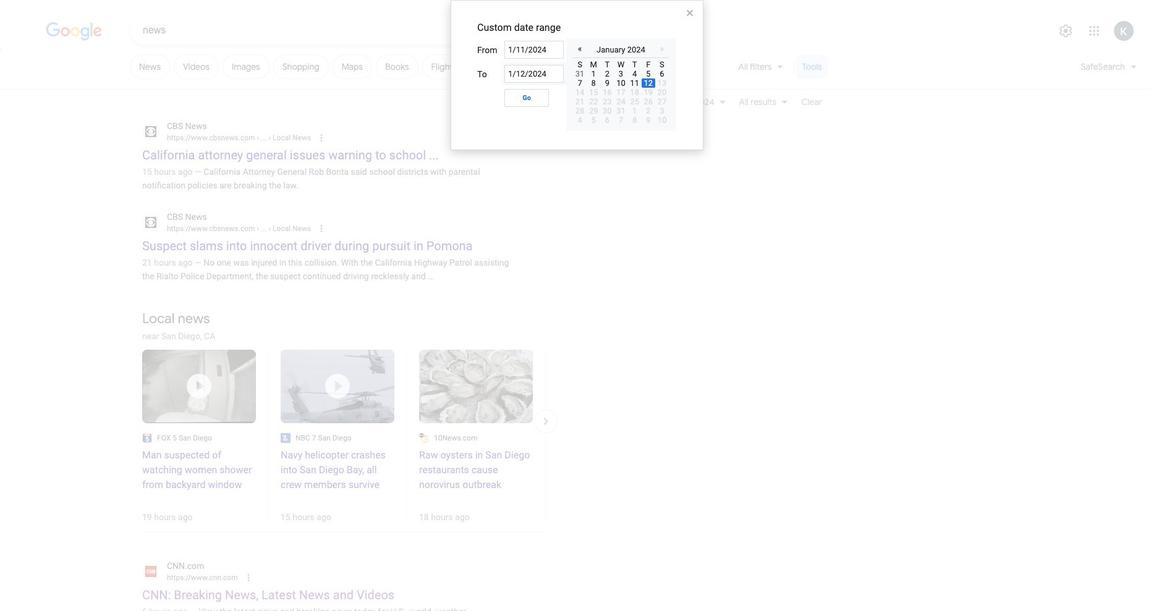 Task type: locate. For each thing, give the bounding box(es) containing it.
12 jan cell
[[642, 79, 656, 88]]

25 jan cell
[[628, 97, 642, 106]]

column header up 11 jan cell
[[628, 58, 642, 69]]

22 jan cell
[[587, 97, 601, 106]]

8 feb cell
[[628, 116, 642, 125]]

list
[[140, 350, 1152, 522]]

8 jan cell
[[587, 79, 601, 88]]

5 column header from the left
[[628, 58, 642, 69]]

dialog
[[451, 0, 704, 150]]

column header up 8 jan "cell"
[[587, 58, 601, 69]]

2 jan cell
[[601, 69, 614, 79]]

column header up 7 jan cell
[[573, 58, 587, 69]]

3 feb cell
[[656, 106, 669, 116]]

row
[[573, 41, 669, 58]]

6 feb cell
[[601, 116, 614, 125]]

grid
[[573, 58, 669, 125]]

search by voice image
[[483, 23, 498, 38]]

None text field
[[505, 41, 564, 59], [167, 572, 238, 584], [505, 41, 564, 59], [167, 572, 238, 584]]

6 jan cell
[[656, 69, 669, 79]]

1 jan cell
[[587, 69, 601, 79]]

17 jan cell
[[614, 88, 628, 97]]

column header up 9 jan 'cell'
[[601, 58, 614, 69]]

27 jan cell
[[656, 97, 669, 106]]

heading
[[477, 22, 561, 33], [142, 448, 256, 493], [281, 448, 395, 493], [419, 448, 533, 493]]

29 jan cell
[[587, 106, 601, 116]]

None search field
[[0, 15, 558, 45]]

7 feb cell
[[614, 116, 628, 125]]

column header up 12 jan cell
[[642, 58, 656, 69]]

4 column header from the left
[[614, 58, 628, 69]]

None text field
[[505, 65, 564, 83], [167, 132, 311, 143], [255, 134, 311, 142], [167, 223, 311, 234], [255, 224, 311, 233], [505, 65, 564, 83], [167, 132, 311, 143], [255, 134, 311, 142], [167, 223, 311, 234], [255, 224, 311, 233]]

5 feb cell
[[587, 116, 601, 125]]

google image
[[46, 22, 103, 41]]

7 jan cell
[[573, 79, 587, 88]]

column header up 13 jan 'cell'
[[656, 58, 669, 69]]

1 feb cell
[[628, 106, 642, 116]]

search by image image
[[508, 23, 523, 38]]

30 jan cell
[[601, 106, 614, 116]]

column header up 10 jan cell
[[614, 58, 628, 69]]

23 jan cell
[[601, 97, 614, 106]]

21 jan cell
[[573, 97, 587, 106]]

5 jan cell
[[642, 69, 656, 79]]

18 jan cell
[[628, 88, 642, 97]]

4 jan cell
[[628, 69, 642, 79]]

column header
[[573, 58, 587, 69], [587, 58, 601, 69], [601, 58, 614, 69], [614, 58, 628, 69], [628, 58, 642, 69], [642, 58, 656, 69], [656, 58, 669, 69]]



Task type: describe. For each thing, give the bounding box(es) containing it.
28 jan cell
[[573, 106, 587, 116]]

9 feb cell
[[642, 116, 656, 125]]

7 column header from the left
[[656, 58, 669, 69]]

13 jan cell
[[656, 79, 669, 88]]

24 jan cell
[[614, 97, 628, 106]]

4 feb cell
[[573, 116, 587, 125]]

11 jan cell
[[628, 79, 642, 88]]

19 jan cell
[[642, 88, 656, 97]]

31 jan cell
[[614, 106, 628, 116]]

2 feb cell
[[642, 106, 656, 116]]

31 dec cell
[[573, 69, 587, 79]]

15 jan cell
[[587, 88, 601, 97]]

3 jan cell
[[614, 69, 628, 79]]

16 jan cell
[[601, 88, 614, 97]]

3 column header from the left
[[601, 58, 614, 69]]

10 feb cell
[[656, 116, 669, 125]]

10 jan cell
[[614, 79, 628, 88]]

20 jan cell
[[656, 88, 669, 97]]

6 column header from the left
[[642, 58, 656, 69]]

1 column header from the left
[[573, 58, 587, 69]]

26 jan cell
[[642, 97, 656, 106]]

9 jan cell
[[601, 79, 614, 88]]

14 jan cell
[[573, 88, 587, 97]]

2 column header from the left
[[587, 58, 601, 69]]



Task type: vqa. For each thing, say whether or not it's contained in the screenshot.
'16' corresponding to 3 hr 16 min – MIA
no



